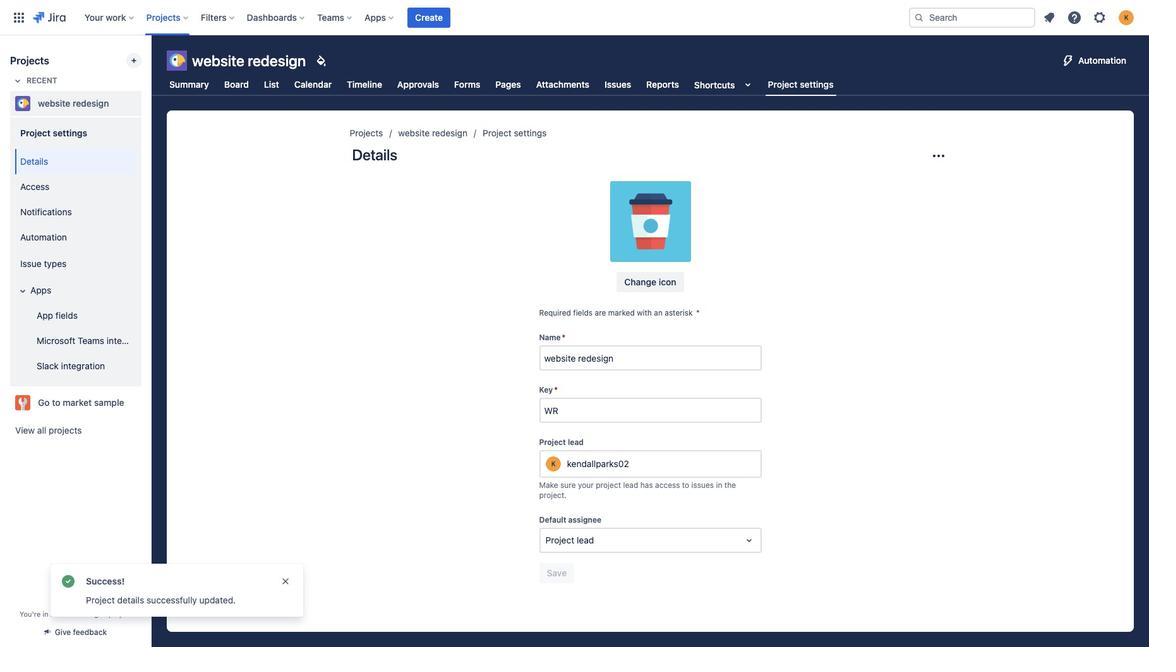 Task type: locate. For each thing, give the bounding box(es) containing it.
1 horizontal spatial teams
[[317, 12, 344, 22]]

0 vertical spatial integration
[[107, 335, 151, 346]]

in left a
[[43, 610, 48, 619]]

change icon
[[624, 277, 676, 287]]

0 horizontal spatial project settings
[[20, 127, 87, 138]]

2 horizontal spatial *
[[696, 308, 700, 318]]

1 horizontal spatial integration
[[107, 335, 151, 346]]

assignee
[[568, 516, 602, 525]]

asterisk
[[665, 308, 693, 318]]

projects down 'timeline' link
[[350, 128, 383, 138]]

0 horizontal spatial *
[[554, 385, 558, 395]]

fields for app
[[56, 310, 78, 321]]

you're
[[20, 610, 41, 619]]

0 horizontal spatial apps
[[30, 285, 51, 295]]

2 add to starred image from the top
[[138, 396, 153, 411]]

0 vertical spatial website redesign
[[192, 52, 306, 69]]

0 horizontal spatial in
[[43, 610, 48, 619]]

1 horizontal spatial in
[[716, 481, 722, 490]]

2 horizontal spatial projects
[[350, 128, 383, 138]]

view all projects
[[15, 425, 82, 436]]

1 vertical spatial website redesign link
[[398, 126, 468, 141]]

integration down app fields link
[[107, 335, 151, 346]]

0 vertical spatial add to starred image
[[138, 96, 153, 111]]

details link
[[15, 149, 136, 174]]

project lead down default assignee
[[546, 535, 594, 546]]

default assignee
[[539, 516, 602, 525]]

* right asterisk
[[696, 308, 700, 318]]

more image
[[931, 148, 946, 164]]

0 vertical spatial *
[[696, 308, 700, 318]]

1 horizontal spatial apps
[[365, 12, 386, 22]]

redesign up list
[[248, 52, 306, 69]]

0 vertical spatial automation
[[1078, 55, 1126, 66]]

add to starred image for website redesign
[[138, 96, 153, 111]]

0 horizontal spatial integration
[[61, 360, 105, 371]]

1 horizontal spatial website redesign
[[192, 52, 306, 69]]

slack
[[37, 360, 59, 371]]

* for name *
[[562, 333, 566, 343]]

group containing project settings
[[13, 116, 151, 387]]

add to starred image right sample
[[138, 396, 153, 411]]

1 horizontal spatial automation
[[1078, 55, 1126, 66]]

fields inside group
[[56, 310, 78, 321]]

filters button
[[197, 7, 239, 27]]

1 horizontal spatial project
[[596, 481, 621, 490]]

1 vertical spatial teams
[[78, 335, 104, 346]]

automation link
[[15, 225, 136, 250]]

lead inside make sure your project lead has access to issues in the project.
[[623, 481, 638, 490]]

teams down app fields link
[[78, 335, 104, 346]]

1 vertical spatial website
[[38, 98, 70, 109]]

0 horizontal spatial project
[[109, 610, 132, 619]]

lead
[[568, 438, 584, 447], [623, 481, 638, 490], [577, 535, 594, 546]]

add to starred image
[[138, 96, 153, 111], [138, 396, 153, 411]]

create button
[[408, 7, 451, 27]]

website redesign
[[192, 52, 306, 69], [38, 98, 109, 109], [398, 128, 468, 138]]

notifications
[[20, 206, 72, 217]]

expand image
[[15, 284, 30, 299]]

fields for required
[[573, 308, 593, 318]]

website down recent
[[38, 98, 70, 109]]

tab list
[[159, 73, 844, 96]]

group
[[13, 116, 151, 387], [13, 145, 151, 383]]

1 horizontal spatial to
[[682, 481, 689, 490]]

calendar link
[[292, 73, 334, 96]]

required
[[539, 308, 571, 318]]

project right your
[[596, 481, 621, 490]]

has
[[640, 481, 653, 490]]

0 horizontal spatial automation
[[20, 232, 67, 242]]

website right projects link at the top of the page
[[398, 128, 430, 138]]

1 vertical spatial apps
[[30, 285, 51, 295]]

2 vertical spatial website
[[398, 128, 430, 138]]

projects
[[49, 425, 82, 436]]

to
[[52, 397, 60, 408], [682, 481, 689, 490]]

1 horizontal spatial settings
[[514, 128, 547, 138]]

0 vertical spatial website
[[192, 52, 244, 69]]

banner
[[0, 0, 1149, 35]]

add to starred image for go to market sample
[[138, 396, 153, 411]]

2 group from the top
[[13, 145, 151, 383]]

make
[[539, 481, 558, 490]]

0 vertical spatial in
[[716, 481, 722, 490]]

0 vertical spatial to
[[52, 397, 60, 408]]

1 vertical spatial add to starred image
[[138, 396, 153, 411]]

apps
[[365, 12, 386, 22], [30, 285, 51, 295]]

website redesign link down recent
[[10, 91, 136, 116]]

0 horizontal spatial settings
[[53, 127, 87, 138]]

0 vertical spatial project
[[596, 481, 621, 490]]

go
[[38, 397, 50, 408]]

0 horizontal spatial redesign
[[73, 98, 109, 109]]

forms link
[[452, 73, 483, 96]]

* right name
[[562, 333, 566, 343]]

teams
[[317, 12, 344, 22], [78, 335, 104, 346]]

are
[[595, 308, 606, 318]]

0 horizontal spatial projects
[[10, 55, 49, 66]]

automation inside button
[[1078, 55, 1126, 66]]

automation down the notifications
[[20, 232, 67, 242]]

projects right work
[[146, 12, 181, 22]]

integration down microsoft teams integration link
[[61, 360, 105, 371]]

project
[[768, 79, 798, 90], [20, 127, 51, 138], [483, 128, 512, 138], [539, 438, 566, 447], [546, 535, 574, 546], [86, 595, 115, 606]]

summary
[[169, 79, 209, 90]]

tab list containing project settings
[[159, 73, 844, 96]]

0 vertical spatial redesign
[[248, 52, 306, 69]]

redesign down forms link
[[432, 128, 468, 138]]

2 vertical spatial projects
[[350, 128, 383, 138]]

* right key
[[554, 385, 558, 395]]

None field
[[541, 347, 760, 370], [541, 399, 760, 422], [541, 347, 760, 370], [541, 399, 760, 422]]

0 horizontal spatial website redesign link
[[10, 91, 136, 116]]

website redesign down recent
[[38, 98, 109, 109]]

website redesign link down approvals "link"
[[398, 126, 468, 141]]

website up board
[[192, 52, 244, 69]]

1 horizontal spatial projects
[[146, 12, 181, 22]]

0 vertical spatial apps
[[365, 12, 386, 22]]

calendar
[[294, 79, 332, 90]]

group containing details
[[13, 145, 151, 383]]

0 vertical spatial website redesign link
[[10, 91, 136, 116]]

integration
[[107, 335, 151, 346], [61, 360, 105, 371]]

0 vertical spatial teams
[[317, 12, 344, 22]]

give
[[55, 628, 71, 637]]

1 vertical spatial redesign
[[73, 98, 109, 109]]

all
[[37, 425, 46, 436]]

app
[[37, 310, 53, 321]]

create
[[415, 12, 443, 22]]

apps up app on the left top of page
[[30, 285, 51, 295]]

0 horizontal spatial details
[[20, 156, 48, 167]]

lead down assignee
[[577, 535, 594, 546]]

automation right automation image
[[1078, 55, 1126, 66]]

in inside make sure your project lead has access to issues in the project.
[[716, 481, 722, 490]]

2 vertical spatial lead
[[577, 535, 594, 546]]

0 vertical spatial projects
[[146, 12, 181, 22]]

your
[[578, 481, 594, 490]]

projects
[[146, 12, 181, 22], [10, 55, 49, 66], [350, 128, 383, 138]]

redesign up details 'link'
[[73, 98, 109, 109]]

1 group from the top
[[13, 116, 151, 387]]

app fields link
[[23, 303, 136, 329]]

timeline
[[347, 79, 382, 90]]

website redesign up board
[[192, 52, 306, 69]]

settings inside group
[[53, 127, 87, 138]]

0 horizontal spatial fields
[[56, 310, 78, 321]]

access
[[20, 181, 49, 192]]

in
[[716, 481, 722, 490], [43, 610, 48, 619]]

project lead
[[539, 438, 584, 447], [546, 535, 594, 546]]

2 horizontal spatial website
[[398, 128, 430, 138]]

apps right teams popup button
[[365, 12, 386, 22]]

lead left the 'has'
[[623, 481, 638, 490]]

fields right app on the left top of page
[[56, 310, 78, 321]]

attachments
[[536, 79, 590, 90]]

2 vertical spatial *
[[554, 385, 558, 395]]

shortcuts button
[[692, 73, 758, 96]]

lead up kendallparks02
[[568, 438, 584, 447]]

set project background image
[[314, 53, 329, 68]]

1 horizontal spatial redesign
[[248, 52, 306, 69]]

1 vertical spatial to
[[682, 481, 689, 490]]

teams up set project background 'icon'
[[317, 12, 344, 22]]

apps inside popup button
[[365, 12, 386, 22]]

to left issues
[[682, 481, 689, 490]]

details up access
[[20, 156, 48, 167]]

website redesign link
[[10, 91, 136, 116], [398, 126, 468, 141]]

sample
[[94, 397, 124, 408]]

fields left are
[[573, 308, 593, 318]]

dismiss image
[[281, 577, 291, 587]]

marked
[[608, 308, 635, 318]]

0 horizontal spatial teams
[[78, 335, 104, 346]]

app fields
[[37, 310, 78, 321]]

summary link
[[167, 73, 212, 96]]

0 horizontal spatial to
[[52, 397, 60, 408]]

automation
[[1078, 55, 1126, 66], [20, 232, 67, 242]]

2 horizontal spatial settings
[[800, 79, 834, 90]]

automation inside group
[[20, 232, 67, 242]]

2 horizontal spatial website redesign
[[398, 128, 468, 138]]

to right go
[[52, 397, 60, 408]]

0 horizontal spatial website
[[38, 98, 70, 109]]

name *
[[539, 333, 566, 343]]

team-
[[56, 610, 76, 619]]

redesign
[[248, 52, 306, 69], [73, 98, 109, 109], [432, 128, 468, 138]]

in left the the
[[716, 481, 722, 490]]

to inside go to market sample link
[[52, 397, 60, 408]]

website redesign down approvals "link"
[[398, 128, 468, 138]]

open image
[[741, 533, 757, 548]]

1 add to starred image from the top
[[138, 96, 153, 111]]

approvals link
[[395, 73, 442, 96]]

1 vertical spatial integration
[[61, 360, 105, 371]]

details
[[117, 595, 144, 606]]

1 horizontal spatial fields
[[573, 308, 593, 318]]

projects up recent
[[10, 55, 49, 66]]

settings
[[800, 79, 834, 90], [53, 127, 87, 138], [514, 128, 547, 138]]

managed
[[76, 610, 107, 619]]

your
[[85, 12, 103, 22]]

project lead up kendallparks02
[[539, 438, 584, 447]]

projects for projects link at the top of the page
[[350, 128, 383, 138]]

project down details
[[109, 610, 132, 619]]

view
[[15, 425, 35, 436]]

1 vertical spatial automation
[[20, 232, 67, 242]]

projects inside projects popup button
[[146, 12, 181, 22]]

jira image
[[33, 10, 66, 25], [33, 10, 66, 25]]

details down projects link at the top of the page
[[352, 146, 397, 164]]

project down 'pages' link
[[483, 128, 512, 138]]

1 horizontal spatial *
[[562, 333, 566, 343]]

2 horizontal spatial redesign
[[432, 128, 468, 138]]

projects button
[[143, 7, 193, 27]]

1 vertical spatial lead
[[623, 481, 638, 490]]

1 vertical spatial project
[[109, 610, 132, 619]]

1 vertical spatial projects
[[10, 55, 49, 66]]

website
[[192, 52, 244, 69], [38, 98, 70, 109], [398, 128, 430, 138]]

1 vertical spatial *
[[562, 333, 566, 343]]

add to starred image down sidebar navigation image
[[138, 96, 153, 111]]

the
[[725, 481, 736, 490]]

1 vertical spatial website redesign
[[38, 98, 109, 109]]

fields
[[573, 308, 593, 318], [56, 310, 78, 321]]

with
[[637, 308, 652, 318]]

projects for projects popup button
[[146, 12, 181, 22]]

0 horizontal spatial website redesign
[[38, 98, 109, 109]]

slack integration
[[37, 360, 105, 371]]

0 vertical spatial lead
[[568, 438, 584, 447]]



Task type: vqa. For each thing, say whether or not it's contained in the screenshot.
admin
no



Task type: describe. For each thing, give the bounding box(es) containing it.
project inside make sure your project lead has access to issues in the project.
[[596, 481, 621, 490]]

details inside 'link'
[[20, 156, 48, 167]]

success image
[[61, 574, 76, 589]]

automation image
[[1061, 53, 1076, 68]]

successfully
[[147, 595, 197, 606]]

timeline link
[[344, 73, 385, 96]]

1 horizontal spatial website redesign link
[[398, 126, 468, 141]]

* for key *
[[554, 385, 558, 395]]

sidebar navigation image
[[138, 51, 166, 76]]

success!
[[86, 576, 125, 587]]

1 vertical spatial in
[[43, 610, 48, 619]]

types
[[44, 258, 67, 269]]

pages link
[[493, 73, 524, 96]]

automation button
[[1056, 51, 1134, 71]]

2 vertical spatial website redesign
[[398, 128, 468, 138]]

issues
[[605, 79, 631, 90]]

change
[[624, 277, 657, 287]]

name
[[539, 333, 561, 343]]

forms
[[454, 79, 480, 90]]

go to market sample link
[[10, 390, 136, 416]]

give feedback button
[[37, 622, 114, 643]]

pages
[[496, 79, 521, 90]]

project details successfully updated.
[[86, 595, 236, 606]]

Search field
[[909, 7, 1036, 27]]

list link
[[261, 73, 282, 96]]

2 horizontal spatial project settings
[[768, 79, 834, 90]]

slack integration link
[[23, 354, 136, 379]]

make sure your project lead has access to issues in the project.
[[539, 481, 736, 500]]

project down the default
[[546, 535, 574, 546]]

key *
[[539, 385, 558, 395]]

notifications image
[[1042, 10, 1057, 25]]

issue types
[[20, 258, 67, 269]]

reports link
[[644, 73, 682, 96]]

to inside make sure your project lead has access to issues in the project.
[[682, 481, 689, 490]]

updated.
[[199, 595, 236, 606]]

reports
[[646, 79, 679, 90]]

primary element
[[8, 0, 899, 35]]

project right shortcuts dropdown button
[[768, 79, 798, 90]]

you're in a team-managed project
[[20, 610, 132, 619]]

approvals
[[397, 79, 439, 90]]

1 horizontal spatial details
[[352, 146, 397, 164]]

project up details 'link'
[[20, 127, 51, 138]]

settings for group containing project settings
[[53, 127, 87, 138]]

change icon button
[[617, 272, 684, 293]]

issue
[[20, 258, 42, 269]]

teams inside group
[[78, 335, 104, 346]]

0 vertical spatial project lead
[[539, 438, 584, 447]]

create project image
[[129, 56, 139, 66]]

kendallparks02
[[567, 459, 629, 470]]

an
[[654, 308, 663, 318]]

market
[[63, 397, 92, 408]]

microsoft
[[37, 335, 75, 346]]

collapse recent projects image
[[10, 73, 25, 88]]

projects link
[[350, 126, 383, 141]]

teams inside popup button
[[317, 12, 344, 22]]

1 horizontal spatial website
[[192, 52, 244, 69]]

go to market sample
[[38, 397, 124, 408]]

feedback
[[73, 628, 107, 637]]

sure
[[560, 481, 576, 490]]

apps button
[[361, 7, 399, 27]]

work
[[106, 12, 126, 22]]

board
[[224, 79, 249, 90]]

search image
[[914, 12, 924, 22]]

your work button
[[81, 7, 139, 27]]

appswitcher icon image
[[11, 10, 27, 25]]

apps inside button
[[30, 285, 51, 295]]

project settings link
[[483, 126, 547, 141]]

settings inside tab list
[[800, 79, 834, 90]]

shortcuts
[[694, 79, 735, 90]]

project.
[[539, 491, 567, 500]]

attachments link
[[534, 73, 592, 96]]

project up managed at the bottom left
[[86, 595, 115, 606]]

teams button
[[313, 7, 357, 27]]

issues
[[692, 481, 714, 490]]

dashboards
[[247, 12, 297, 22]]

issues link
[[602, 73, 634, 96]]

give feedback
[[55, 628, 107, 637]]

your profile and settings image
[[1119, 10, 1134, 25]]

apps button
[[15, 278, 136, 303]]

1 vertical spatial project lead
[[546, 535, 594, 546]]

access
[[655, 481, 680, 490]]

list
[[264, 79, 279, 90]]

help image
[[1067, 10, 1082, 25]]

2 vertical spatial redesign
[[432, 128, 468, 138]]

settings for project settings link
[[514, 128, 547, 138]]

key
[[539, 385, 553, 395]]

view all projects link
[[10, 420, 142, 442]]

default
[[539, 516, 566, 525]]

notifications link
[[15, 200, 136, 225]]

settings image
[[1092, 10, 1108, 25]]

microsoft teams integration link
[[23, 329, 151, 354]]

project avatar image
[[610, 181, 691, 262]]

banner containing your work
[[0, 0, 1149, 35]]

issue types link
[[15, 250, 136, 278]]

project up make
[[539, 438, 566, 447]]

required fields are marked with an asterisk *
[[539, 308, 700, 318]]

recent
[[27, 76, 57, 85]]

filters
[[201, 12, 227, 22]]

microsoft teams integration
[[37, 335, 151, 346]]

board link
[[222, 73, 251, 96]]

a
[[50, 610, 54, 619]]

dashboards button
[[243, 7, 310, 27]]

1 horizontal spatial project settings
[[483, 128, 547, 138]]

icon
[[659, 277, 676, 287]]

access link
[[15, 174, 136, 200]]



